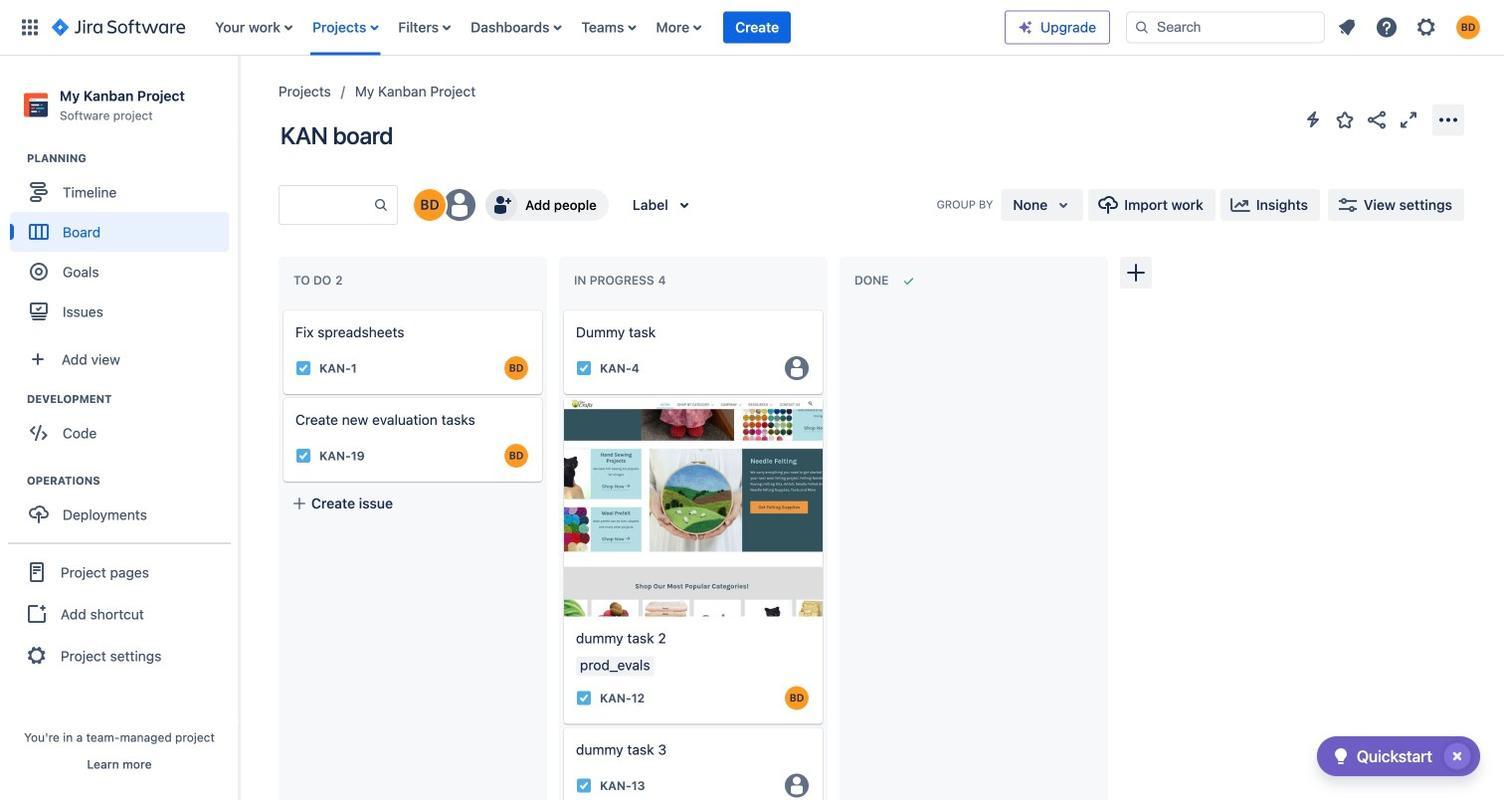 Task type: vqa. For each thing, say whether or not it's contained in the screenshot.
Dismiss Quickstart image
yes



Task type: describe. For each thing, give the bounding box(es) containing it.
search image
[[1134, 19, 1150, 35]]

view settings image
[[1337, 193, 1360, 217]]

import image
[[1097, 193, 1121, 217]]

heading for development "image"'s group
[[27, 391, 238, 407]]

automations menu button icon image
[[1302, 107, 1326, 131]]

heading for group corresponding to operations image
[[27, 473, 238, 489]]

goal image
[[30, 263, 48, 281]]

sidebar navigation image
[[217, 80, 261, 119]]

Search field
[[1127, 11, 1326, 43]]

planning image
[[3, 146, 27, 170]]

star kan board image
[[1334, 108, 1357, 132]]

0 horizontal spatial list
[[205, 0, 1005, 55]]

group for operations image
[[10, 473, 238, 541]]

1 horizontal spatial list
[[1330, 9, 1493, 45]]

notifications image
[[1336, 15, 1359, 39]]

more actions image
[[1437, 108, 1461, 132]]

dismiss quickstart image
[[1442, 740, 1474, 772]]

add people image
[[490, 193, 514, 217]]



Task type: locate. For each thing, give the bounding box(es) containing it.
help image
[[1375, 15, 1399, 39]]

to do element
[[294, 273, 347, 287]]

operations image
[[3, 469, 27, 493]]

group for planning icon
[[10, 150, 238, 338]]

task image
[[576, 360, 592, 376]]

2 heading from the top
[[27, 391, 238, 407]]

jira software image
[[52, 15, 185, 39], [52, 15, 185, 39]]

group for development "image"
[[10, 391, 238, 459]]

banner
[[0, 0, 1505, 56]]

create column image
[[1125, 261, 1148, 285]]

in progress element
[[574, 273, 670, 287]]

group
[[10, 150, 238, 338], [10, 391, 238, 459], [10, 473, 238, 541], [8, 543, 231, 684]]

Search this board text field
[[280, 187, 373, 223]]

your profile and settings image
[[1457, 15, 1481, 39]]

heading
[[27, 150, 238, 166], [27, 391, 238, 407], [27, 473, 238, 489]]

appswitcher icon image
[[18, 15, 42, 39]]

create issue image
[[550, 297, 574, 320]]

None search field
[[1127, 11, 1326, 43]]

list
[[205, 0, 1005, 55], [1330, 9, 1493, 45]]

enter full screen image
[[1397, 108, 1421, 132]]

task image
[[296, 360, 311, 376], [296, 448, 311, 464], [576, 690, 592, 706], [576, 778, 592, 794]]

list item
[[724, 0, 791, 55]]

3 heading from the top
[[27, 473, 238, 489]]

sidebar element
[[0, 56, 239, 800]]

1 heading from the top
[[27, 150, 238, 166]]

development image
[[3, 387, 27, 411]]

heading for group corresponding to planning icon
[[27, 150, 238, 166]]

2 vertical spatial heading
[[27, 473, 238, 489]]

primary element
[[12, 0, 1005, 55]]

0 vertical spatial heading
[[27, 150, 238, 166]]

1 vertical spatial heading
[[27, 391, 238, 407]]

settings image
[[1415, 15, 1439, 39]]

create issue image
[[270, 297, 294, 320], [270, 384, 294, 408], [550, 384, 574, 408], [550, 714, 574, 738]]



